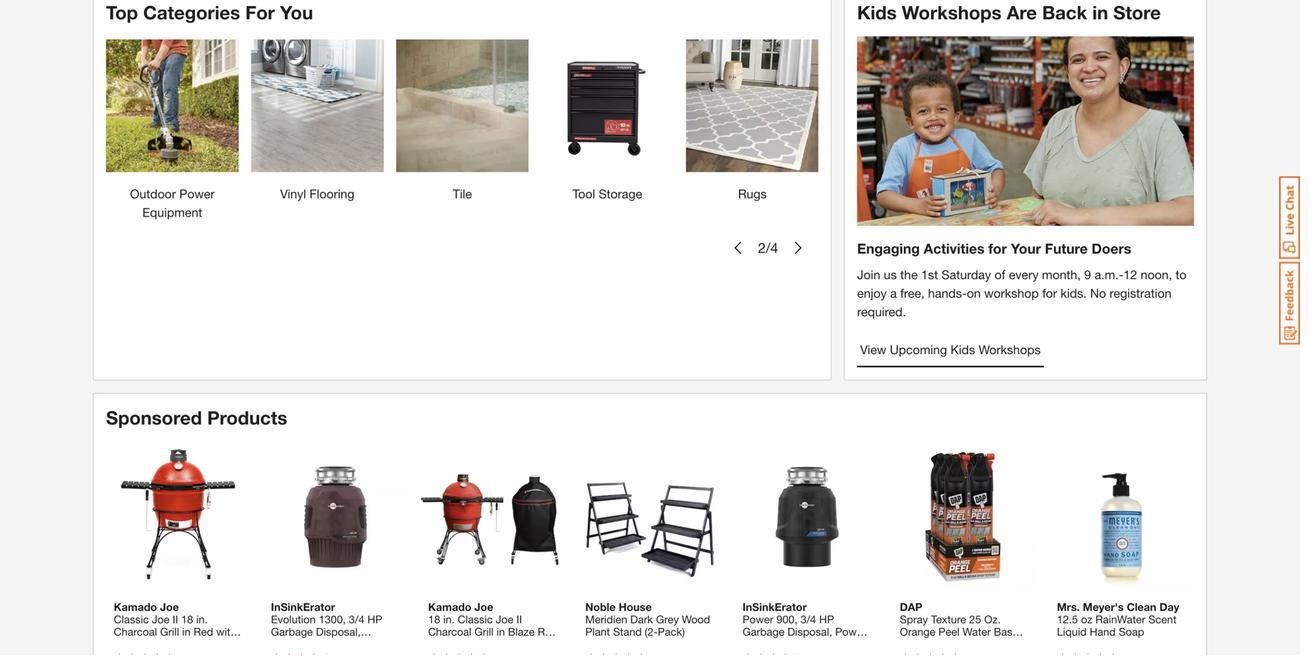 Task type: locate. For each thing, give the bounding box(es) containing it.
kamado
[[114, 601, 157, 614], [428, 601, 472, 614]]

0 horizontal spatial power
[[179, 186, 215, 201]]

power left 900,
[[743, 614, 774, 626]]

power up equipment
[[179, 186, 215, 201]]

1 garbage from the left
[[271, 626, 313, 639]]

texture down peel
[[931, 651, 966, 656]]

insinkerator
[[271, 601, 335, 614], [743, 601, 807, 614]]

kids
[[858, 1, 897, 23], [951, 342, 976, 357]]

connect inside insinkerator evolution 1300, 3/4 hp garbage disposal, advanced series ez connect continuous f
[[271, 651, 312, 656]]

clean
[[1127, 601, 1157, 614]]

ez
[[356, 638, 369, 651], [776, 638, 789, 651]]

2 hp from the left
[[820, 614, 834, 626]]

peel
[[939, 626, 960, 639]]

charcoal inside kamado joe classic joe ii 18 in. charcoal grill in red with cart, side shelves, grate gripper, and ash tool
[[114, 626, 157, 639]]

evolution
[[271, 614, 316, 626]]

1 horizontal spatial grill
[[475, 626, 494, 639]]

continuous inside insinkerator power 900, 3/4 hp garbage disposal, power series ez connect continuous feed f
[[743, 651, 798, 656]]

0 horizontal spatial hp
[[368, 614, 382, 626]]

charcoal for side
[[114, 626, 157, 639]]

series inside insinkerator power 900, 3/4 hp garbage disposal, power series ez connect continuous feed f
[[743, 638, 773, 651]]

3/4 right 900,
[[801, 614, 817, 626]]

0 horizontal spatial red
[[194, 626, 213, 639]]

texture
[[931, 614, 967, 626], [931, 651, 966, 656]]

continuous down 1300,
[[315, 651, 371, 656]]

1 horizontal spatial ii
[[517, 614, 522, 626]]

vinyl flooring link
[[251, 39, 384, 203]]

1 horizontal spatial red
[[538, 626, 558, 639]]

required.
[[858, 305, 906, 319]]

and right the "wall"
[[955, 638, 974, 651]]

tool left storage
[[573, 186, 595, 201]]

0 vertical spatial spray
[[900, 614, 928, 626]]

1 horizontal spatial 18
[[428, 614, 440, 626]]

in inside kamado joe classic joe ii 18 in. charcoal grill in red with cart, side shelves, grate gripper, and ash tool
[[182, 626, 191, 639]]

engaging
[[858, 240, 920, 257]]

kamado inside kamado joe 18 in. classic joe ii charcoal grill in blaze red + cover bundle
[[428, 601, 472, 614]]

sponsored
[[106, 407, 202, 429]]

a
[[891, 286, 897, 301]]

connect inside insinkerator power 900, 3/4 hp garbage disposal, power series ez connect continuous feed f
[[792, 638, 833, 651]]

for
[[989, 240, 1007, 257], [1043, 286, 1058, 301]]

power left the 2-
[[836, 626, 866, 639]]

charcoal for cover
[[428, 626, 472, 639]]

kids.
[[1061, 286, 1087, 301]]

12.5
[[1057, 614, 1078, 626]]

insinkerator up advanced
[[271, 601, 335, 614]]

storage
[[599, 186, 642, 201]]

and
[[955, 638, 974, 651], [155, 651, 174, 656]]

1 horizontal spatial insinkerator
[[743, 601, 807, 614]]

cart,
[[114, 638, 137, 651]]

liquid
[[1057, 626, 1087, 639]]

0 horizontal spatial disposal,
[[316, 626, 361, 639]]

classic inside kamado joe classic joe ii 18 in. charcoal grill in red with cart, side shelves, grate gripper, and ash tool
[[114, 614, 149, 626]]

outdoor power equipment image
[[106, 39, 239, 172]]

dark
[[631, 614, 653, 626]]

for
[[245, 1, 275, 23]]

spray up "in-"
[[900, 614, 928, 626]]

0 horizontal spatial tool
[[198, 651, 218, 656]]

red left with
[[194, 626, 213, 639]]

garbage inside insinkerator power 900, 3/4 hp garbage disposal, power series ez connect continuous feed f
[[743, 626, 785, 639]]

vinyl flooring image
[[251, 39, 384, 172]]

garbage
[[271, 626, 313, 639], [743, 626, 785, 639]]

0 horizontal spatial insinkerator
[[271, 601, 335, 614]]

house
[[619, 601, 652, 614]]

and inside kamado joe classic joe ii 18 in. charcoal grill in red with cart, side shelves, grate gripper, and ash tool
[[155, 651, 174, 656]]

grill right cover
[[475, 626, 494, 639]]

1 vertical spatial tool
[[198, 651, 218, 656]]

classic up cart,
[[114, 614, 149, 626]]

0 horizontal spatial continuous
[[315, 651, 371, 656]]

charcoal left blaze
[[428, 626, 472, 639]]

products
[[207, 407, 287, 429]]

18 up the +
[[428, 614, 440, 626]]

red
[[194, 626, 213, 639], [538, 626, 558, 639]]

disposal, right evolution
[[316, 626, 361, 639]]

1 classic from the left
[[114, 614, 149, 626]]

1 horizontal spatial spray
[[969, 651, 997, 656]]

2 3/4 from the left
[[801, 614, 817, 626]]

free,
[[901, 286, 925, 301]]

0 horizontal spatial ii
[[173, 614, 178, 626]]

previous slide image
[[732, 242, 744, 254]]

water
[[963, 626, 991, 639]]

1 insinkerator from the left
[[271, 601, 335, 614]]

kamado up cover
[[428, 601, 472, 614]]

hp inside insinkerator evolution 1300, 3/4 hp garbage disposal, advanced series ez connect continuous f
[[368, 614, 382, 626]]

kamado inside kamado joe classic joe ii 18 in. charcoal grill in red with cart, side shelves, grate gripper, and ash tool
[[114, 601, 157, 614]]

1 horizontal spatial connect
[[792, 638, 833, 651]]

future
[[1045, 240, 1088, 257]]

series down 1300,
[[323, 638, 353, 651]]

in left blaze
[[497, 626, 505, 639]]

for inside join us the 1st saturday of every month, 9 a.m.-12 noon, to enjoy a free, hands-on workshop for kids. no registration required.
[[1043, 286, 1058, 301]]

0 vertical spatial for
[[989, 240, 1007, 257]]

1 horizontal spatial charcoal
[[428, 626, 472, 639]]

top
[[106, 1, 138, 23]]

power for 900,
[[743, 614, 774, 626]]

2 continuous from the left
[[743, 651, 798, 656]]

series inside insinkerator evolution 1300, 3/4 hp garbage disposal, advanced series ez connect continuous f
[[323, 638, 353, 651]]

2 grill from the left
[[475, 626, 494, 639]]

based
[[994, 626, 1025, 639]]

0 horizontal spatial 18
[[181, 614, 193, 626]]

tool inside kamado joe classic joe ii 18 in. charcoal grill in red with cart, side shelves, grate gripper, and ash tool
[[198, 651, 218, 656]]

3/4 for 900,
[[801, 614, 817, 626]]

0 horizontal spatial connect
[[271, 651, 312, 656]]

0 horizontal spatial garbage
[[271, 626, 313, 639]]

insinkerator inside insinkerator evolution 1300, 3/4 hp garbage disposal, advanced series ez connect continuous f
[[271, 601, 335, 614]]

2 red from the left
[[538, 626, 558, 639]]

0 horizontal spatial and
[[155, 651, 174, 656]]

evolution 1300, 3/4 hp garbage disposal, advanced series ez connect continuous feed food waste disposer image
[[263, 445, 408, 590]]

tool storage image
[[541, 39, 674, 172]]

charcoal up gripper,
[[114, 626, 157, 639]]

classic
[[114, 614, 149, 626], [458, 614, 493, 626]]

spray down water
[[969, 651, 997, 656]]

2 classic from the left
[[458, 614, 493, 626]]

1 disposal, from the left
[[316, 626, 361, 639]]

workshops down workshop
[[979, 342, 1041, 357]]

white
[[900, 651, 928, 656]]

1 horizontal spatial kids
[[951, 342, 976, 357]]

on
[[967, 286, 981, 301]]

2 horizontal spatial power
[[836, 626, 866, 639]]

grill inside kamado joe classic joe ii 18 in. charcoal grill in red with cart, side shelves, grate gripper, and ash tool
[[160, 626, 179, 639]]

disposal, up feed
[[788, 626, 833, 639]]

classic up bundle
[[458, 614, 493, 626]]

hp
[[368, 614, 382, 626], [820, 614, 834, 626]]

ez inside insinkerator power 900, 3/4 hp garbage disposal, power series ez connect continuous feed f
[[776, 638, 789, 651]]

1 horizontal spatial power
[[743, 614, 774, 626]]

0 horizontal spatial series
[[323, 638, 353, 651]]

1 horizontal spatial kamado
[[428, 601, 472, 614]]

garbage for evolution
[[271, 626, 313, 639]]

hp right 1300,
[[368, 614, 382, 626]]

kamado up cart,
[[114, 601, 157, 614]]

0 horizontal spatial for
[[989, 240, 1007, 257]]

charcoal inside kamado joe 18 in. classic joe ii charcoal grill in blaze red + cover bundle
[[428, 626, 472, 639]]

enjoy
[[858, 286, 887, 301]]

the
[[901, 267, 918, 282]]

18
[[181, 614, 193, 626], [428, 614, 440, 626]]

charcoal
[[114, 626, 157, 639], [428, 626, 472, 639]]

engaging activities for your future doers
[[858, 240, 1132, 257]]

ez for 900,
[[776, 638, 789, 651]]

doers
[[1092, 240, 1132, 257]]

1 horizontal spatial continuous
[[743, 651, 798, 656]]

ez inside insinkerator evolution 1300, 3/4 hp garbage disposal, advanced series ez connect continuous f
[[356, 638, 369, 651]]

+
[[428, 638, 435, 651]]

in.
[[196, 614, 208, 626], [443, 614, 455, 626]]

2 18 from the left
[[428, 614, 440, 626]]

joe
[[160, 601, 179, 614], [475, 601, 494, 614], [152, 614, 170, 626], [496, 614, 514, 626]]

1 18 from the left
[[181, 614, 193, 626]]

workshops left are
[[902, 1, 1002, 23]]

kamado joe 18 in. classic joe ii charcoal grill in blaze red + cover bundle
[[428, 601, 558, 651]]

series
[[323, 638, 353, 651], [743, 638, 773, 651]]

red right blaze
[[538, 626, 558, 639]]

0 horizontal spatial in
[[182, 626, 191, 639]]

1 horizontal spatial in
[[497, 626, 505, 639]]

back
[[1043, 1, 1088, 23]]

3/4 inside insinkerator power 900, 3/4 hp garbage disposal, power series ez connect continuous feed f
[[801, 614, 817, 626]]

9
[[1085, 267, 1092, 282]]

meridien dark grey wood plant stand (2-pack) image
[[578, 445, 723, 590]]

series left feed
[[743, 638, 773, 651]]

classic inside kamado joe 18 in. classic joe ii charcoal grill in blaze red + cover bundle
[[458, 614, 493, 626]]

meyer's
[[1083, 601, 1124, 614]]

connect down 900,
[[792, 638, 833, 651]]

hp inside insinkerator power 900, 3/4 hp garbage disposal, power series ez connect continuous feed f
[[820, 614, 834, 626]]

2 ii from the left
[[517, 614, 522, 626]]

disposal, inside insinkerator power 900, 3/4 hp garbage disposal, power series ez connect continuous feed f
[[788, 626, 833, 639]]

tile image
[[396, 39, 529, 172]]

advanced
[[271, 638, 320, 651]]

grill up ash
[[160, 626, 179, 639]]

18 inside kamado joe 18 in. classic joe ii charcoal grill in blaze red + cover bundle
[[428, 614, 440, 626]]

series for 900,
[[743, 638, 773, 651]]

2 insinkerator from the left
[[743, 601, 807, 614]]

1 horizontal spatial in.
[[443, 614, 455, 626]]

spray texture 25 oz. orange peel water based 2-in-1 wall and ceiling white texture spray with aim tech nozzle (6-pack) image
[[892, 445, 1037, 590]]

ii inside kamado joe 18 in. classic joe ii charcoal grill in blaze red + cover bundle
[[517, 614, 522, 626]]

bundle
[[470, 638, 504, 651]]

grill inside kamado joe 18 in. classic joe ii charcoal grill in blaze red + cover bundle
[[475, 626, 494, 639]]

garbage left 1300,
[[271, 626, 313, 639]]

25
[[970, 614, 982, 626]]

3/4 right 1300,
[[349, 614, 365, 626]]

feedback link image
[[1280, 262, 1301, 345]]

garbage inside insinkerator evolution 1300, 3/4 hp garbage disposal, advanced series ez connect continuous f
[[271, 626, 313, 639]]

2 ez from the left
[[776, 638, 789, 651]]

0 vertical spatial tool
[[573, 186, 595, 201]]

1 ez from the left
[[356, 638, 369, 651]]

workshops
[[902, 1, 1002, 23], [979, 342, 1041, 357]]

1 horizontal spatial for
[[1043, 286, 1058, 301]]

0 horizontal spatial ez
[[356, 638, 369, 651]]

hp up feed
[[820, 614, 834, 626]]

in up ash
[[182, 626, 191, 639]]

in for kamado joe classic joe ii 18 in. charcoal grill in red with cart, side shelves, grate gripper, and ash tool
[[182, 626, 191, 639]]

to
[[1176, 267, 1187, 282]]

power
[[179, 186, 215, 201], [743, 614, 774, 626], [836, 626, 866, 639]]

disposal, inside insinkerator evolution 1300, 3/4 hp garbage disposal, advanced series ez connect continuous f
[[316, 626, 361, 639]]

and left ash
[[155, 651, 174, 656]]

3/4 inside insinkerator evolution 1300, 3/4 hp garbage disposal, advanced series ez connect continuous f
[[349, 614, 365, 626]]

1 horizontal spatial series
[[743, 638, 773, 651]]

for up of
[[989, 240, 1007, 257]]

1 hp from the left
[[368, 614, 382, 626]]

1 grill from the left
[[160, 626, 179, 639]]

1300,
[[319, 614, 346, 626]]

0 vertical spatial texture
[[931, 614, 967, 626]]

saturday
[[942, 267, 992, 282]]

oz.
[[985, 614, 1001, 626]]

1 in. from the left
[[196, 614, 208, 626]]

0 horizontal spatial charcoal
[[114, 626, 157, 639]]

connect down evolution
[[271, 651, 312, 656]]

tool storage
[[573, 186, 642, 201]]

18 up shelves,
[[181, 614, 193, 626]]

1 horizontal spatial classic
[[458, 614, 493, 626]]

2 in. from the left
[[443, 614, 455, 626]]

1 series from the left
[[323, 638, 353, 651]]

1 ii from the left
[[173, 614, 178, 626]]

in. left with
[[196, 614, 208, 626]]

texture up the "wall"
[[931, 614, 967, 626]]

1 red from the left
[[194, 626, 213, 639]]

0 horizontal spatial kamado
[[114, 601, 157, 614]]

rugs link
[[686, 39, 819, 203]]

for down month,
[[1043, 286, 1058, 301]]

1 horizontal spatial disposal,
[[788, 626, 833, 639]]

1 continuous from the left
[[315, 651, 371, 656]]

0 vertical spatial workshops
[[902, 1, 1002, 23]]

1 horizontal spatial 3/4
[[801, 614, 817, 626]]

ez down 900,
[[776, 638, 789, 651]]

continuous down 900,
[[743, 651, 798, 656]]

rugs image
[[686, 39, 819, 172]]

1 3/4 from the left
[[349, 614, 365, 626]]

1 horizontal spatial ez
[[776, 638, 789, 651]]

garbage right wood
[[743, 626, 785, 639]]

ceiling
[[977, 638, 1010, 651]]

0 horizontal spatial 3/4
[[349, 614, 365, 626]]

in. up cover
[[443, 614, 455, 626]]

18 in. classic joe ii charcoal grill in blaze red + cover bundle image
[[421, 445, 565, 590]]

1 vertical spatial for
[[1043, 286, 1058, 301]]

0 horizontal spatial in.
[[196, 614, 208, 626]]

1 horizontal spatial and
[[955, 638, 974, 651]]

0 horizontal spatial classic
[[114, 614, 149, 626]]

insinkerator inside insinkerator power 900, 3/4 hp garbage disposal, power series ez connect continuous feed f
[[743, 601, 807, 614]]

2 series from the left
[[743, 638, 773, 651]]

in
[[1093, 1, 1109, 23], [182, 626, 191, 639], [497, 626, 505, 639]]

top categories for you
[[106, 1, 313, 23]]

ez right advanced
[[356, 638, 369, 651]]

in right back
[[1093, 1, 1109, 23]]

blaze
[[508, 626, 535, 639]]

1 horizontal spatial hp
[[820, 614, 834, 626]]

0 vertical spatial kids
[[858, 1, 897, 23]]

grill for ii
[[160, 626, 179, 639]]

2 garbage from the left
[[743, 626, 785, 639]]

continuous inside insinkerator evolution 1300, 3/4 hp garbage disposal, advanced series ez connect continuous f
[[315, 651, 371, 656]]

2 charcoal from the left
[[428, 626, 472, 639]]

classic joe ii 18 in. charcoal grill in red with cart, side shelves, grate gripper, and ash tool image
[[106, 445, 251, 590]]

power inside outdoor power equipment
[[179, 186, 215, 201]]

scent
[[1149, 614, 1177, 626]]

1 kamado from the left
[[114, 601, 157, 614]]

disposal,
[[316, 626, 361, 639], [788, 626, 833, 639]]

1 horizontal spatial garbage
[[743, 626, 785, 639]]

month,
[[1042, 267, 1081, 282]]

2 kamado from the left
[[428, 601, 472, 614]]

0 horizontal spatial grill
[[160, 626, 179, 639]]

0 horizontal spatial kids
[[858, 1, 897, 23]]

dap
[[900, 601, 923, 614]]

1 charcoal from the left
[[114, 626, 157, 639]]

in inside kamado joe 18 in. classic joe ii charcoal grill in blaze red + cover bundle
[[497, 626, 505, 639]]

2 disposal, from the left
[[788, 626, 833, 639]]

insinkerator up feed
[[743, 601, 807, 614]]

tool right ash
[[198, 651, 218, 656]]

sponsored products
[[106, 407, 287, 429]]



Task type: vqa. For each thing, say whether or not it's contained in the screenshot.


Task type: describe. For each thing, give the bounding box(es) containing it.
2 horizontal spatial in
[[1093, 1, 1109, 23]]

activities
[[924, 240, 985, 257]]

insinkerator for power
[[743, 601, 807, 614]]

ash
[[177, 651, 195, 656]]

in. inside kamado joe classic joe ii 18 in. charcoal grill in red with cart, side shelves, grate gripper, and ash tool
[[196, 614, 208, 626]]

you
[[280, 1, 313, 23]]

wall
[[932, 638, 952, 651]]

2-
[[900, 638, 910, 651]]

in. inside kamado joe 18 in. classic joe ii charcoal grill in blaze red + cover bundle
[[443, 614, 455, 626]]

categories
[[143, 1, 240, 23]]

kamado for 18
[[428, 601, 472, 614]]

noon,
[[1141, 267, 1173, 282]]

1 vertical spatial workshops
[[979, 342, 1041, 357]]

series for 1300,
[[323, 638, 353, 651]]

1
[[923, 638, 929, 651]]

tile link
[[396, 39, 529, 203]]

kamado for classic
[[114, 601, 157, 614]]

tile
[[453, 186, 472, 201]]

ez for 1300,
[[356, 638, 369, 651]]

no
[[1091, 286, 1107, 301]]

/
[[766, 239, 771, 256]]

us
[[884, 267, 897, 282]]

your
[[1011, 240, 1041, 257]]

shelves,
[[165, 638, 206, 651]]

every
[[1009, 267, 1039, 282]]

vinyl flooring
[[280, 186, 355, 201]]

of
[[995, 267, 1006, 282]]

power 900, 3/4 hp garbage disposal, power series ez connect continuous feed food waste disposer image
[[735, 445, 880, 590]]

are
[[1007, 1, 1037, 23]]

live chat image
[[1280, 177, 1301, 259]]

garbage for power
[[743, 626, 785, 639]]

insinkerator power 900, 3/4 hp garbage disposal, power series ez connect continuous feed f
[[743, 601, 866, 656]]

noble
[[586, 601, 616, 614]]

hands-
[[928, 286, 967, 301]]

a.m.-
[[1095, 267, 1124, 282]]

day
[[1160, 601, 1180, 614]]

hand
[[1090, 626, 1116, 639]]

plant
[[586, 626, 610, 639]]

noble house meridien dark grey wood plant stand (2-pack)
[[586, 601, 710, 639]]

power for equipment
[[179, 186, 215, 201]]

4
[[771, 239, 779, 256]]

12.5 oz rainwater scent liquid hand soap image
[[1050, 445, 1195, 590]]

kamado joe classic joe ii 18 in. charcoal grill in red with cart, side shelves, grate gripper, and ash tool
[[114, 601, 236, 656]]

red inside kamado joe classic joe ii 18 in. charcoal grill in red with cart, side shelves, grate gripper, and ash tool
[[194, 626, 213, 639]]

workshop
[[985, 286, 1039, 301]]

pack)
[[658, 626, 685, 639]]

outdoor power equipment link
[[106, 39, 239, 222]]

and inside dap spray texture 25 oz. orange peel water based 2-in-1 wall and ceiling white texture spray w
[[955, 638, 974, 651]]

connect for advanced
[[271, 651, 312, 656]]

continuous for 900,
[[743, 651, 798, 656]]

join
[[858, 267, 881, 282]]

1 vertical spatial texture
[[931, 651, 966, 656]]

disposal, for 1300,
[[316, 626, 361, 639]]

1st
[[922, 267, 939, 282]]

insinkerator for evolution
[[271, 601, 335, 614]]

next slide image
[[792, 242, 805, 254]]

in for kamado joe 18 in. classic joe ii charcoal grill in blaze red + cover bundle
[[497, 626, 505, 639]]

3/4 for 1300,
[[349, 614, 365, 626]]

view upcoming kids workshops
[[861, 342, 1041, 357]]

store
[[1114, 1, 1161, 23]]

rugs
[[738, 186, 767, 201]]

1 horizontal spatial tool
[[573, 186, 595, 201]]

soap
[[1119, 626, 1145, 639]]

flooring
[[310, 186, 355, 201]]

gripper,
[[114, 651, 152, 656]]

insinkerator evolution 1300, 3/4 hp garbage disposal, advanced series ez connect continuous f
[[271, 601, 398, 656]]

dap spray texture 25 oz. orange peel water based 2-in-1 wall and ceiling white texture spray w
[[900, 601, 1025, 656]]

wood
[[682, 614, 710, 626]]

outdoor power equipment
[[130, 186, 215, 220]]

vinyl
[[280, 186, 306, 201]]

upcoming
[[890, 342, 948, 357]]

12
[[1124, 267, 1138, 282]]

2
[[758, 239, 766, 256]]

1 vertical spatial kids
[[951, 342, 976, 357]]

side
[[140, 638, 162, 651]]

ii inside kamado joe classic joe ii 18 in. charcoal grill in red with cart, side shelves, grate gripper, and ash tool
[[173, 614, 178, 626]]

registration
[[1110, 286, 1172, 301]]

view upcoming kids workshops link
[[858, 334, 1044, 368]]

join us the 1st saturday of every month, 9 a.m.-12 noon, to enjoy a free, hands-on workshop for kids. no registration required.
[[858, 267, 1187, 319]]

cover
[[438, 638, 467, 651]]

2 / 4
[[758, 239, 779, 256]]

grey
[[656, 614, 679, 626]]

hp for 1300,
[[368, 614, 382, 626]]

18 inside kamado joe classic joe ii 18 in. charcoal grill in red with cart, side shelves, grate gripper, and ash tool
[[181, 614, 193, 626]]

kids workshops are back in store
[[858, 1, 1161, 23]]

mrs. meyer's clean day 12.5 oz rainwater scent liquid hand soap
[[1057, 601, 1180, 639]]

continuous for 1300,
[[315, 651, 371, 656]]

hp for 900,
[[820, 614, 834, 626]]

grate
[[209, 638, 236, 651]]

1 vertical spatial spray
[[969, 651, 997, 656]]

view
[[861, 342, 887, 357]]

stand
[[613, 626, 642, 639]]

connect for power
[[792, 638, 833, 651]]

meridien
[[586, 614, 628, 626]]

feed
[[801, 651, 826, 656]]

0 horizontal spatial spray
[[900, 614, 928, 626]]

kids workshops image
[[858, 36, 1195, 226]]

oz
[[1081, 614, 1093, 626]]

rainwater
[[1096, 614, 1146, 626]]

disposal, for 900,
[[788, 626, 833, 639]]

(2-
[[645, 626, 658, 639]]

red inside kamado joe 18 in. classic joe ii charcoal grill in blaze red + cover bundle
[[538, 626, 558, 639]]

equipment
[[142, 205, 202, 220]]

outdoor
[[130, 186, 176, 201]]

orange
[[900, 626, 936, 639]]

in-
[[910, 638, 923, 651]]

grill for classic
[[475, 626, 494, 639]]



